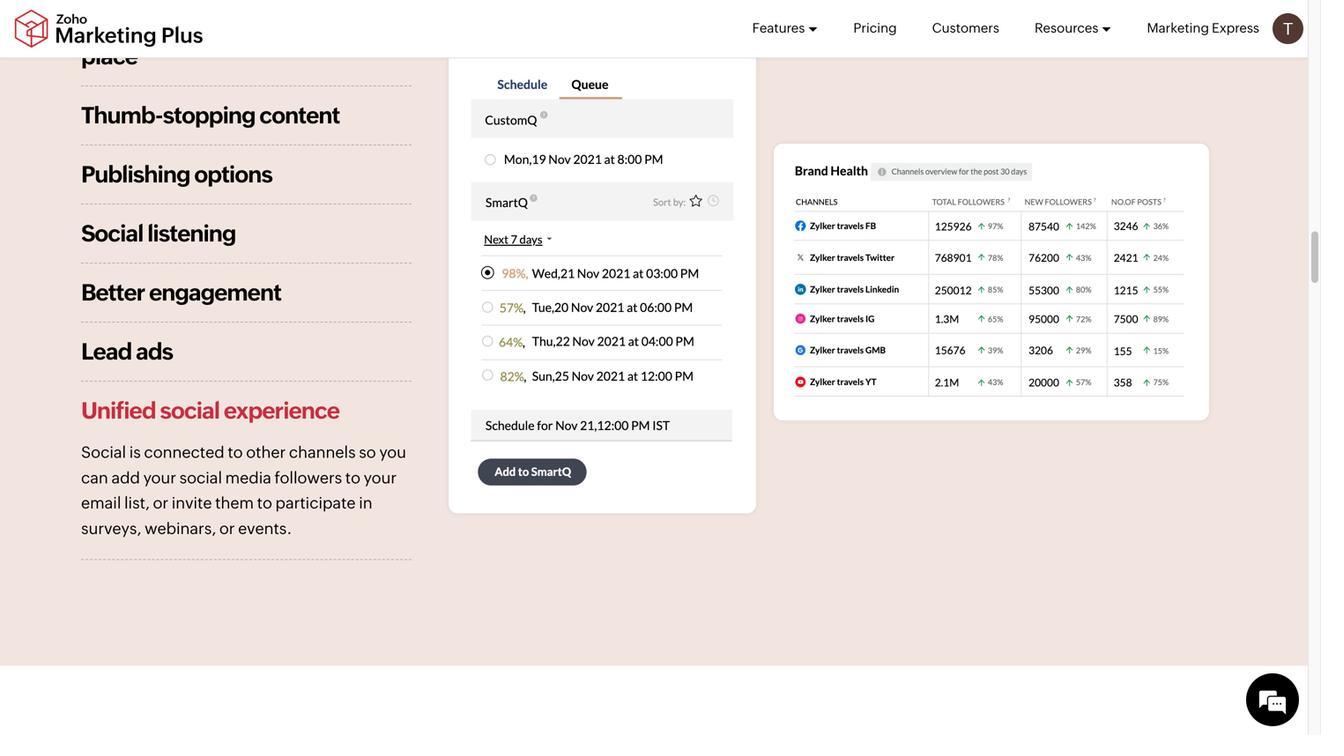 Task type: describe. For each thing, give the bounding box(es) containing it.
social for social listening
[[81, 220, 143, 246]]

terry turtle image
[[1273, 13, 1304, 44]]

marketing express link
[[1147, 0, 1259, 56]]

resources
[[1035, 20, 1099, 36]]

media
[[225, 469, 271, 487]]

0 horizontal spatial social media marketing image
[[449, 51, 756, 514]]

publishing options
[[81, 161, 272, 187]]

pricing
[[853, 20, 897, 36]]

marketing
[[1147, 20, 1209, 36]]

marketing express
[[1147, 20, 1259, 36]]

options
[[194, 161, 272, 187]]

your inside all your social accounts in one place
[[111, 20, 158, 46]]

social for social is connected to other channels so you can add your social media followers to your email list, or invite them to participate in surveys, webinars, or events.
[[81, 443, 126, 461]]

2 vertical spatial to
[[257, 494, 272, 512]]

can
[[81, 469, 108, 487]]

content
[[259, 102, 340, 128]]

features link
[[752, 0, 818, 56]]

other
[[246, 443, 286, 461]]

lead
[[81, 339, 132, 365]]

followers
[[275, 469, 342, 487]]

list,
[[124, 494, 150, 512]]

1 horizontal spatial social media marketing image
[[774, 144, 1209, 421]]

webinars,
[[144, 520, 216, 538]]

thumb-
[[81, 102, 163, 128]]

ads
[[136, 339, 173, 365]]

1 vertical spatial or
[[219, 520, 235, 538]]

listening
[[147, 220, 236, 246]]

0 vertical spatial or
[[153, 494, 168, 512]]

2 horizontal spatial to
[[345, 469, 360, 487]]

channels
[[289, 443, 356, 461]]



Task type: locate. For each thing, give the bounding box(es) containing it.
social inside social is connected to other channels so you can add your social media followers to your email list, or invite them to participate in surveys, webinars, or events.
[[179, 469, 222, 487]]

1 horizontal spatial or
[[219, 520, 235, 538]]

publishing
[[81, 161, 190, 187]]

social listening
[[81, 220, 236, 246]]

participate
[[275, 494, 356, 512]]

or
[[153, 494, 168, 512], [219, 520, 235, 538]]

social media marketing image
[[449, 51, 756, 514], [774, 144, 1209, 421]]

0 vertical spatial social
[[162, 20, 222, 46]]

social
[[162, 20, 222, 46], [160, 398, 219, 424], [179, 469, 222, 487]]

so
[[359, 443, 376, 461]]

1 vertical spatial social
[[81, 443, 126, 461]]

social left accounts on the top left of the page
[[162, 20, 222, 46]]

0 vertical spatial in
[[325, 20, 344, 46]]

1 vertical spatial social
[[160, 398, 219, 424]]

1 social from the top
[[81, 220, 143, 246]]

customers
[[932, 20, 999, 36]]

resources link
[[1035, 0, 1112, 56]]

unified
[[81, 398, 156, 424]]

or down 'them'
[[219, 520, 235, 538]]

social up connected
[[160, 398, 219, 424]]

0 vertical spatial to
[[228, 443, 243, 461]]

your right the all
[[111, 20, 158, 46]]

all
[[81, 20, 107, 46]]

1 vertical spatial in
[[359, 494, 372, 512]]

social
[[81, 220, 143, 246], [81, 443, 126, 461]]

you
[[379, 443, 406, 461]]

social up can
[[81, 443, 126, 461]]

stopping
[[163, 102, 255, 128]]

social inside social is connected to other channels so you can add your social media followers to your email list, or invite them to participate in surveys, webinars, or events.
[[81, 443, 126, 461]]

pricing link
[[853, 0, 897, 56]]

your
[[111, 20, 158, 46], [143, 469, 176, 487], [364, 469, 397, 487]]

all your social accounts in one place
[[81, 20, 388, 69]]

social up the better
[[81, 220, 143, 246]]

0 horizontal spatial to
[[228, 443, 243, 461]]

in inside social is connected to other channels so you can add your social media followers to your email list, or invite them to participate in surveys, webinars, or events.
[[359, 494, 372, 512]]

features
[[752, 20, 805, 36]]

add
[[111, 469, 140, 487]]

to up 'events.'
[[257, 494, 272, 512]]

place
[[81, 43, 137, 69]]

0 horizontal spatial in
[[325, 20, 344, 46]]

or right list,
[[153, 494, 168, 512]]

email
[[81, 494, 121, 512]]

2 vertical spatial social
[[179, 469, 222, 487]]

to
[[228, 443, 243, 461], [345, 469, 360, 487], [257, 494, 272, 512]]

your down you
[[364, 469, 397, 487]]

accounts
[[226, 20, 321, 46]]

invite
[[172, 494, 212, 512]]

better
[[81, 279, 145, 305]]

to down so
[[345, 469, 360, 487]]

events.
[[238, 520, 292, 538]]

1 horizontal spatial to
[[257, 494, 272, 512]]

customers link
[[932, 0, 999, 56]]

1 horizontal spatial in
[[359, 494, 372, 512]]

one
[[348, 20, 388, 46]]

in left one
[[325, 20, 344, 46]]

better engagement
[[81, 279, 281, 305]]

in
[[325, 20, 344, 46], [359, 494, 372, 512]]

1 vertical spatial to
[[345, 469, 360, 487]]

0 horizontal spatial or
[[153, 494, 168, 512]]

social is connected to other channels so you can add your social media followers to your email list, or invite them to participate in surveys, webinars, or events.
[[81, 443, 406, 538]]

lead ads
[[81, 339, 173, 365]]

is
[[129, 443, 141, 461]]

social inside all your social accounts in one place
[[162, 20, 222, 46]]

2 social from the top
[[81, 443, 126, 461]]

0 vertical spatial social
[[81, 220, 143, 246]]

connected
[[144, 443, 224, 461]]

engagement
[[149, 279, 281, 305]]

in inside all your social accounts in one place
[[325, 20, 344, 46]]

unified social experience
[[81, 398, 339, 424]]

express
[[1212, 20, 1259, 36]]

surveys,
[[81, 520, 141, 538]]

zoho marketingplus logo image
[[13, 9, 204, 48]]

your right add on the bottom of page
[[143, 469, 176, 487]]

experience
[[224, 398, 339, 424]]

thumb-stopping content
[[81, 102, 340, 128]]

to up media
[[228, 443, 243, 461]]

them
[[215, 494, 254, 512]]

social up invite on the bottom of page
[[179, 469, 222, 487]]

in right participate
[[359, 494, 372, 512]]



Task type: vqa. For each thing, say whether or not it's contained in the screenshot.
events.
yes



